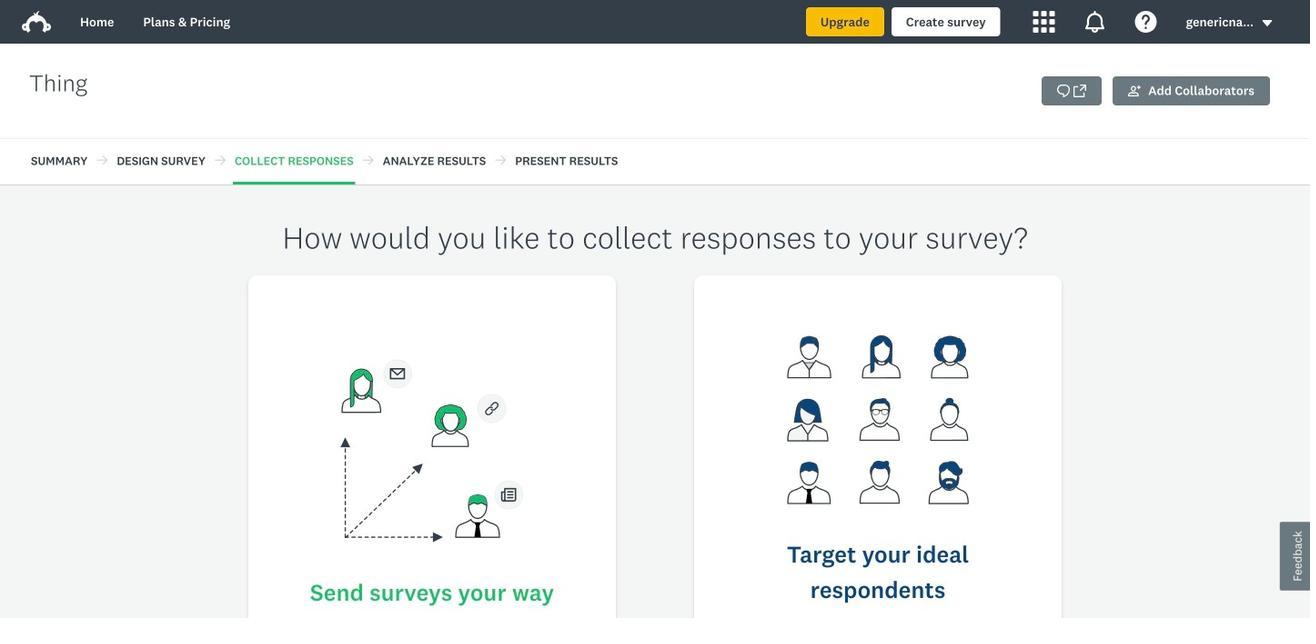 Task type: describe. For each thing, give the bounding box(es) containing it.
this link opens in a new tab image
[[1074, 85, 1087, 97]]

send surveys your way image
[[340, 359, 524, 543]]

2 brand logo image from the top
[[22, 11, 51, 33]]

comment image
[[1058, 85, 1070, 97]]



Task type: locate. For each thing, give the bounding box(es) containing it.
1 brand logo image from the top
[[22, 7, 51, 36]]

help icon image
[[1136, 11, 1157, 33]]

brand logo image
[[22, 7, 51, 36], [22, 11, 51, 33]]

dropdown arrow icon image
[[1261, 17, 1274, 30], [1263, 20, 1273, 26]]

products icon image
[[1034, 11, 1055, 33], [1034, 11, 1055, 33]]

notification center icon image
[[1085, 11, 1106, 33]]

this link opens in a new tab image
[[1074, 85, 1087, 97]]

target your ideal respondents image
[[787, 336, 969, 505]]



Task type: vqa. For each thing, say whether or not it's contained in the screenshot.
option
no



